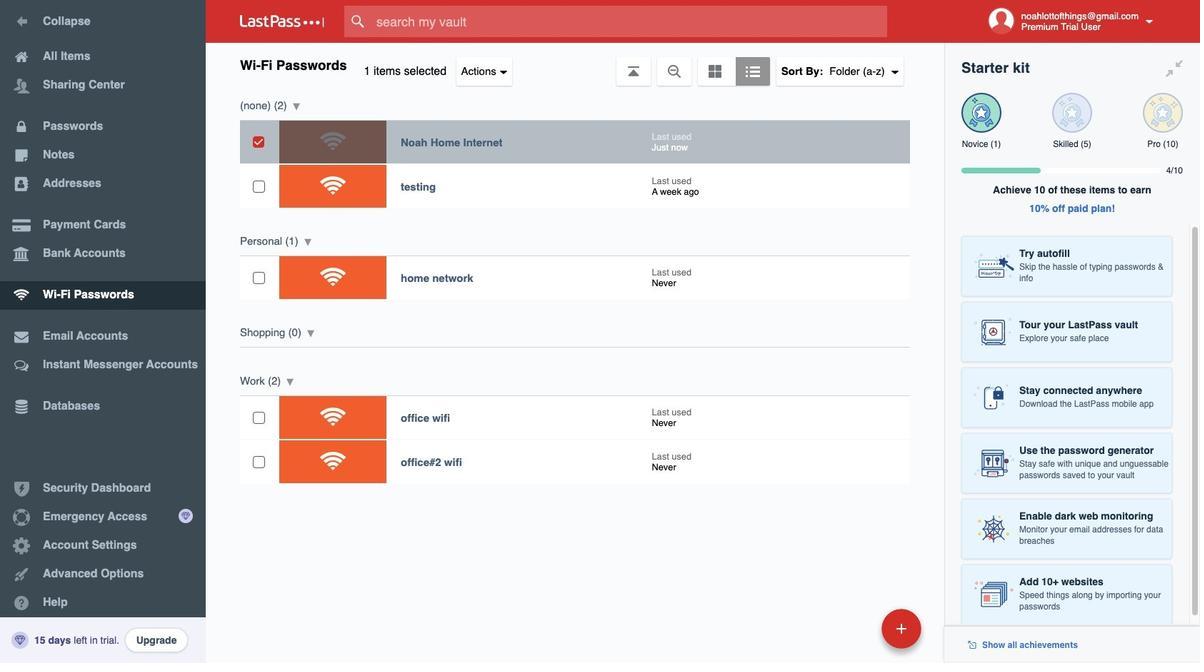 Task type: vqa. For each thing, say whether or not it's contained in the screenshot.
NEW ITEM element
yes



Task type: describe. For each thing, give the bounding box(es) containing it.
new item navigation
[[783, 605, 930, 664]]

search my vault text field
[[344, 6, 915, 37]]



Task type: locate. For each thing, give the bounding box(es) containing it.
main navigation navigation
[[0, 0, 206, 664]]

lastpass image
[[240, 15, 324, 28]]

Search search field
[[344, 6, 915, 37]]

vault options navigation
[[206, 43, 944, 86]]

new item element
[[783, 609, 927, 649]]



